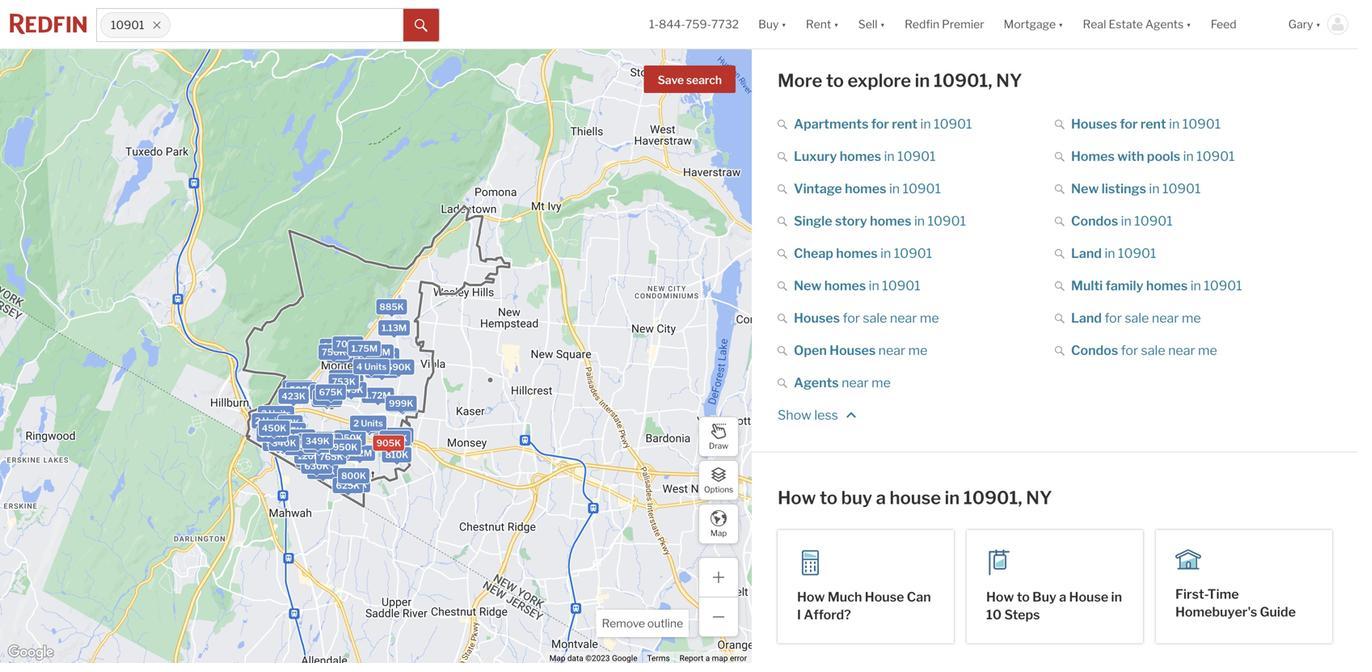 Task type: vqa. For each thing, say whether or not it's contained in the screenshot.


Task type: locate. For each thing, give the bounding box(es) containing it.
homes
[[840, 148, 882, 164], [845, 181, 887, 197], [870, 213, 912, 229], [836, 246, 878, 261], [825, 278, 866, 294], [1147, 278, 1188, 294]]

3 ▾ from the left
[[880, 17, 886, 31]]

0 vertical spatial 425k
[[279, 425, 303, 436]]

450k up 525k
[[262, 423, 287, 434]]

0 vertical spatial condos
[[1071, 213, 1119, 229]]

rent ▾ button
[[806, 0, 839, 49]]

draw button
[[699, 416, 739, 457]]

665k
[[260, 429, 284, 439]]

a inside how to buy a house in 10 steps
[[1060, 589, 1067, 605]]

765k
[[319, 452, 343, 462]]

650k up 1.12m
[[338, 432, 362, 443]]

1 horizontal spatial 650k
[[383, 433, 408, 444]]

homes for vintage homes
[[845, 181, 887, 197]]

in left first- at bottom right
[[1111, 589, 1122, 605]]

sale for houses
[[863, 310, 887, 326]]

1 ▾ from the left
[[781, 17, 787, 31]]

0 vertical spatial 10901,
[[934, 70, 993, 91]]

a for house
[[876, 487, 886, 509]]

buy right the 7732
[[759, 17, 779, 31]]

650k up 810k
[[383, 433, 408, 444]]

multi family homes in 10901
[[1071, 278, 1243, 294]]

10901, right "house"
[[964, 487, 1023, 509]]

0 horizontal spatial rent
[[892, 116, 918, 132]]

0 horizontal spatial agents
[[794, 375, 839, 391]]

houses up agents near me
[[830, 343, 876, 358]]

810k
[[385, 450, 409, 460]]

2 ▾ from the left
[[834, 17, 839, 31]]

1 vertical spatial condos
[[1071, 343, 1119, 358]]

homes for cheap homes
[[836, 246, 878, 261]]

in down "single story homes in 10901"
[[881, 246, 891, 261]]

1 horizontal spatial 700k
[[336, 339, 360, 350]]

feed
[[1211, 17, 1237, 31]]

in down the more to explore in 10901, ny
[[921, 116, 931, 132]]

0 horizontal spatial a
[[876, 487, 886, 509]]

1 vertical spatial 10901,
[[964, 487, 1023, 509]]

near for condos for sale near me
[[1169, 343, 1196, 358]]

1 horizontal spatial a
[[1060, 589, 1067, 605]]

to for explore
[[826, 70, 844, 91]]

4 units
[[357, 362, 387, 372]]

real estate agents ▾ button
[[1074, 0, 1201, 49]]

condos for condos for sale near me
[[1071, 343, 1119, 358]]

255k
[[309, 446, 333, 456]]

new down homes
[[1071, 181, 1099, 197]]

1 vertical spatial land
[[1071, 310, 1102, 326]]

multi
[[1071, 278, 1103, 294]]

house
[[865, 589, 904, 605], [1069, 589, 1109, 605]]

0 horizontal spatial 700k
[[311, 466, 335, 477]]

homes up vintage homes in 10901
[[840, 148, 882, 164]]

to left buy
[[820, 487, 838, 509]]

for
[[872, 116, 889, 132], [1120, 116, 1138, 132], [843, 310, 860, 326], [1105, 310, 1122, 326], [1121, 343, 1139, 358]]

cheap
[[794, 246, 834, 261]]

430k
[[372, 350, 396, 361]]

rent down the more to explore in 10901, ny
[[892, 116, 918, 132]]

to up steps
[[1017, 589, 1030, 605]]

land
[[1071, 246, 1102, 261], [1071, 310, 1102, 326]]

vintage
[[794, 181, 842, 197]]

show
[[778, 407, 812, 423]]

land down multi
[[1071, 310, 1102, 326]]

1 rent from the left
[[892, 116, 918, 132]]

0 horizontal spatial buy
[[759, 17, 779, 31]]

for for houses for rent
[[1120, 116, 1138, 132]]

condos
[[1071, 213, 1119, 229], [1071, 343, 1119, 358]]

2 house from the left
[[1069, 589, 1109, 605]]

how left buy
[[778, 487, 816, 509]]

homebuyer's
[[1176, 604, 1258, 620]]

to for buy
[[820, 487, 838, 509]]

2 rent from the left
[[1141, 116, 1167, 132]]

in inside how to buy a house in 10 steps
[[1111, 589, 1122, 605]]

4 ▾ from the left
[[1059, 17, 1064, 31]]

condos in 10901
[[1071, 213, 1173, 229]]

845k
[[339, 384, 363, 395]]

listings
[[1102, 181, 1147, 197]]

0 vertical spatial land
[[1071, 246, 1102, 261]]

475k
[[274, 430, 298, 441], [315, 436, 339, 447]]

0 vertical spatial houses
[[1071, 116, 1118, 132]]

356k
[[309, 446, 334, 456]]

837k
[[332, 372, 356, 383]]

agents
[[1146, 17, 1184, 31], [794, 375, 839, 391]]

real estate agents ▾
[[1083, 17, 1192, 31]]

to inside how to buy a house in 10 steps
[[1017, 589, 1030, 605]]

first-time homebuyer's guide link
[[1156, 530, 1333, 643]]

rent ▾
[[806, 17, 839, 31]]

submit search image
[[415, 19, 428, 32]]

0 vertical spatial new
[[1071, 181, 1099, 197]]

vintage homes in 10901
[[794, 181, 941, 197]]

houses up open
[[794, 310, 840, 326]]

1-844-759-7732 link
[[649, 17, 739, 31]]

outline
[[648, 617, 683, 630]]

me up the open houses near me
[[920, 310, 939, 326]]

rent up the homes with pools in 10901
[[1141, 116, 1167, 132]]

520k
[[277, 422, 301, 433]]

700k down 775k
[[311, 466, 335, 477]]

rent for houses for rent
[[1141, 116, 1167, 132]]

2 vertical spatial houses
[[830, 343, 876, 358]]

to right more
[[826, 70, 844, 91]]

save search
[[658, 73, 722, 87]]

▾ right "mortgage"
[[1059, 17, 1064, 31]]

700k up 1.10m
[[336, 339, 360, 350]]

2 condos from the top
[[1071, 343, 1119, 358]]

i
[[797, 607, 801, 623]]

new for new homes
[[794, 278, 822, 294]]

0 vertical spatial ny
[[996, 70, 1023, 91]]

in down vintage homes in 10901
[[915, 213, 925, 229]]

▾ for mortgage ▾
[[1059, 17, 1064, 31]]

▾ for gary ▾
[[1316, 17, 1321, 31]]

0 vertical spatial buy
[[759, 17, 779, 31]]

for down land for sale near me
[[1121, 343, 1139, 358]]

844-
[[659, 17, 686, 31]]

units
[[364, 362, 387, 372], [269, 408, 291, 419], [262, 416, 285, 426], [361, 418, 383, 429], [310, 436, 332, 446], [309, 436, 331, 446], [312, 439, 334, 450], [312, 444, 334, 455], [313, 445, 335, 455]]

425k down 550k
[[288, 442, 312, 453]]

0 horizontal spatial 650k
[[338, 432, 362, 443]]

None search field
[[171, 9, 404, 41]]

1 vertical spatial new
[[794, 278, 822, 294]]

0 vertical spatial agents
[[1146, 17, 1184, 31]]

agents right estate
[[1146, 17, 1184, 31]]

2 land from the top
[[1071, 310, 1102, 326]]

1 horizontal spatial rent
[[1141, 116, 1167, 132]]

family
[[1106, 278, 1144, 294]]

2.42m
[[363, 347, 390, 357]]

near down land for sale near me
[[1169, 343, 1196, 358]]

425k up 340k
[[279, 425, 303, 436]]

less
[[815, 407, 838, 423]]

328k
[[310, 436, 334, 446]]

houses for houses for sale near me
[[794, 310, 840, 326]]

for up with
[[1120, 116, 1138, 132]]

remove 10901 image
[[152, 20, 162, 30]]

much
[[828, 589, 862, 605]]

house inside how much house can i afford?
[[865, 589, 904, 605]]

google image
[[4, 642, 57, 663]]

1 vertical spatial 700k
[[311, 466, 335, 477]]

1 horizontal spatial buy
[[1033, 589, 1057, 605]]

buy
[[759, 17, 779, 31], [1033, 589, 1057, 605]]

how inside how much house can i afford?
[[797, 589, 825, 605]]

950k
[[333, 442, 358, 452]]

sale up condos for sale near me
[[1125, 310, 1149, 326]]

1 house from the left
[[865, 589, 904, 605]]

1.54m
[[369, 365, 395, 376]]

how inside how to buy a house in 10 steps
[[987, 589, 1014, 605]]

1 land from the top
[[1071, 246, 1102, 261]]

▾ for rent ▾
[[834, 17, 839, 31]]

1 condos from the top
[[1071, 213, 1119, 229]]

425k
[[279, 425, 303, 436], [288, 442, 312, 453]]

for up luxury homes in 10901
[[872, 116, 889, 132]]

0 vertical spatial to
[[826, 70, 844, 91]]

995k
[[343, 480, 367, 490]]

draw
[[709, 441, 729, 451]]

sale down land for sale near me
[[1141, 343, 1166, 358]]

10901, down premier
[[934, 70, 993, 91]]

1 horizontal spatial house
[[1069, 589, 1109, 605]]

houses up homes
[[1071, 116, 1118, 132]]

condos down land for sale near me
[[1071, 343, 1119, 358]]

buy up steps
[[1033, 589, 1057, 605]]

for for condos
[[1121, 343, 1139, 358]]

single
[[794, 213, 833, 229]]

▾ right sell
[[880, 17, 886, 31]]

690k
[[386, 362, 411, 372]]

near
[[890, 310, 917, 326], [1152, 310, 1179, 326], [879, 343, 906, 358], [1169, 343, 1196, 358], [842, 375, 869, 391]]

how for how much house can i afford?
[[797, 589, 825, 605]]

homes right story
[[870, 213, 912, 229]]

▾ right rent
[[834, 17, 839, 31]]

▾ for sell ▾
[[880, 17, 886, 31]]

1 horizontal spatial agents
[[1146, 17, 1184, 31]]

how up i
[[797, 589, 825, 605]]

800k
[[341, 471, 366, 481]]

for down family
[[1105, 310, 1122, 326]]

▾
[[781, 17, 787, 31], [834, 17, 839, 31], [880, 17, 886, 31], [1059, 17, 1064, 31], [1187, 17, 1192, 31], [1316, 17, 1321, 31]]

580k
[[326, 437, 351, 447]]

buy inside dropdown button
[[759, 17, 779, 31]]

6 ▾ from the left
[[1316, 17, 1321, 31]]

open houses near me
[[794, 343, 928, 358]]

for down new homes in 10901
[[843, 310, 860, 326]]

1 horizontal spatial new
[[1071, 181, 1099, 197]]

near up the open houses near me
[[890, 310, 917, 326]]

1-844-759-7732
[[649, 17, 739, 31]]

10901
[[111, 18, 144, 32], [934, 116, 972, 132], [1183, 116, 1221, 132], [898, 148, 936, 164], [1197, 148, 1235, 164], [903, 181, 941, 197], [1163, 181, 1201, 197], [928, 213, 966, 229], [1135, 213, 1173, 229], [894, 246, 933, 261], [1118, 246, 1157, 261], [882, 278, 921, 294], [1204, 278, 1243, 294]]

homes down luxury homes in 10901
[[845, 181, 887, 197]]

luxury homes in 10901
[[794, 148, 936, 164]]

1 vertical spatial buy
[[1033, 589, 1057, 605]]

▾ left rent
[[781, 17, 787, 31]]

1 vertical spatial houses
[[794, 310, 840, 326]]

new down the cheap
[[794, 278, 822, 294]]

675k
[[319, 387, 343, 397], [319, 387, 343, 397]]

near down multi family homes in 10901
[[1152, 310, 1179, 326]]

in down 'listings'
[[1121, 213, 1132, 229]]

how for how to buy a house in 10 steps
[[987, 589, 1014, 605]]

▾ right gary
[[1316, 17, 1321, 31]]

700k
[[336, 339, 360, 350], [311, 466, 335, 477]]

agents near me
[[794, 375, 891, 391]]

450k up 801k
[[357, 420, 382, 431]]

305k
[[307, 440, 331, 450], [307, 440, 331, 450]]

1 vertical spatial to
[[820, 487, 838, 509]]

0 horizontal spatial new
[[794, 278, 822, 294]]

me down multi family homes in 10901
[[1182, 310, 1201, 326]]

a for house
[[1060, 589, 1067, 605]]

2
[[261, 408, 267, 419], [255, 416, 261, 426], [354, 418, 359, 429], [301, 436, 307, 446], [304, 439, 310, 450], [305, 444, 310, 455], [305, 445, 311, 455]]

▾ left the feed
[[1187, 17, 1192, 31]]

homes up new homes in 10901
[[836, 246, 878, 261]]

0 horizontal spatial house
[[865, 589, 904, 605]]

rent for apartments for rent
[[892, 116, 918, 132]]

sale up the open houses near me
[[863, 310, 887, 326]]

can
[[907, 589, 931, 605]]

homes down cheap homes in 10901
[[825, 278, 866, 294]]

condos up the land in 10901 in the right of the page
[[1071, 213, 1119, 229]]

with
[[1118, 148, 1145, 164]]

single story homes in 10901
[[794, 213, 966, 229]]

how up 10
[[987, 589, 1014, 605]]

1 vertical spatial a
[[1060, 589, 1067, 605]]

2 vertical spatial to
[[1017, 589, 1030, 605]]

land up multi
[[1071, 246, 1102, 261]]

how to buy a house in 10 steps link
[[967, 530, 1143, 643]]

new for new listings
[[1071, 181, 1099, 197]]

how much house can i afford? link
[[778, 530, 954, 643]]

near down the open houses near me
[[842, 375, 869, 391]]

1 horizontal spatial ny
[[1026, 487, 1053, 509]]

agents down open
[[794, 375, 839, 391]]

me down land for sale near me
[[1198, 343, 1218, 358]]

houses
[[1071, 116, 1118, 132], [794, 310, 840, 326], [830, 343, 876, 358]]

1.10m
[[330, 350, 355, 360]]

1 horizontal spatial 450k
[[357, 420, 382, 431]]

first-
[[1176, 586, 1208, 602]]

0 vertical spatial a
[[876, 487, 886, 509]]

house inside how to buy a house in 10 steps
[[1069, 589, 1109, 605]]



Task type: describe. For each thing, give the bounding box(es) containing it.
me for land for sale near me
[[1182, 310, 1201, 326]]

3
[[302, 436, 308, 446]]

for for apartments for rent
[[872, 116, 889, 132]]

luxury
[[794, 148, 837, 164]]

house
[[890, 487, 941, 509]]

775k
[[313, 455, 336, 466]]

time
[[1208, 586, 1239, 602]]

839k
[[323, 341, 347, 352]]

save
[[658, 73, 684, 87]]

to for buy
[[1017, 589, 1030, 605]]

835k
[[371, 351, 395, 362]]

0 horizontal spatial 450k
[[262, 423, 287, 434]]

mortgage ▾
[[1004, 17, 1064, 31]]

pools
[[1147, 148, 1181, 164]]

remove
[[602, 617, 645, 630]]

remove outline
[[602, 617, 683, 630]]

525k
[[266, 438, 290, 449]]

120k
[[298, 451, 320, 461]]

1.13m
[[382, 323, 407, 333]]

search
[[686, 73, 722, 87]]

cheap homes in 10901
[[794, 246, 933, 261]]

buy inside how to buy a house in 10 steps
[[1033, 589, 1057, 605]]

mortgage ▾ button
[[994, 0, 1074, 49]]

buy ▾ button
[[749, 0, 796, 49]]

story
[[835, 213, 868, 229]]

me down houses for sale near me
[[909, 343, 928, 358]]

houses for sale near me
[[794, 310, 939, 326]]

new listings in 10901
[[1071, 181, 1201, 197]]

estate
[[1109, 17, 1143, 31]]

real estate agents ▾ link
[[1083, 0, 1192, 49]]

show less
[[778, 407, 841, 423]]

575k
[[313, 387, 337, 398]]

1 vertical spatial ny
[[1026, 487, 1053, 509]]

apartments
[[794, 116, 869, 132]]

139k
[[299, 454, 322, 465]]

415k
[[311, 437, 334, 448]]

for for land
[[1105, 310, 1122, 326]]

how to buy a house in 10901, ny
[[778, 487, 1053, 509]]

how to buy a house in 10 steps
[[987, 589, 1122, 623]]

in up pools
[[1169, 116, 1180, 132]]

apartments for rent in 10901
[[794, 116, 972, 132]]

how for how to buy a house in 10901, ny
[[778, 487, 816, 509]]

in up houses for sale near me
[[869, 278, 880, 294]]

land for land for sale near me
[[1071, 310, 1102, 326]]

in up "single story homes in 10901"
[[889, 181, 900, 197]]

in right 'listings'
[[1149, 181, 1160, 197]]

new homes in 10901
[[794, 278, 921, 294]]

open
[[794, 343, 827, 358]]

in up land for sale near me
[[1191, 278, 1202, 294]]

420k
[[284, 441, 309, 452]]

near for houses for sale near me
[[890, 310, 917, 326]]

sell ▾
[[859, 17, 886, 31]]

320k
[[300, 451, 324, 461]]

130k
[[315, 445, 338, 456]]

condos for condos in 10901
[[1071, 213, 1119, 229]]

610k
[[316, 392, 339, 403]]

land for sale near me
[[1071, 310, 1201, 326]]

640k
[[335, 433, 359, 443]]

1 vertical spatial 425k
[[288, 442, 312, 453]]

670k
[[386, 430, 410, 441]]

423k
[[282, 391, 306, 402]]

land in 10901
[[1071, 246, 1157, 261]]

homes for luxury homes
[[840, 148, 882, 164]]

gary
[[1289, 17, 1314, 31]]

near for land for sale near me
[[1152, 310, 1179, 326]]

801k
[[376, 436, 399, 446]]

523k
[[315, 394, 339, 405]]

5 ▾ from the left
[[1187, 17, 1192, 31]]

0 horizontal spatial ny
[[996, 70, 1023, 91]]

rent
[[806, 17, 832, 31]]

905k
[[376, 438, 401, 448]]

sale for condos
[[1141, 343, 1166, 358]]

map region
[[0, 25, 826, 663]]

3 units
[[302, 436, 332, 446]]

first-time homebuyer's guide
[[1176, 586, 1296, 620]]

afford?
[[804, 607, 851, 623]]

in down condos in 10901 at the right top of the page
[[1105, 246, 1116, 261]]

in down apartments for rent in 10901
[[884, 148, 895, 164]]

me down the open houses near me
[[872, 375, 891, 391]]

redfin
[[905, 17, 940, 31]]

me for condos for sale near me
[[1198, 343, 1218, 358]]

mortgage ▾ button
[[1004, 0, 1064, 49]]

more to explore in 10901, ny
[[778, 70, 1023, 91]]

buy
[[842, 487, 873, 509]]

275k
[[302, 447, 325, 457]]

redfin premier
[[905, 17, 985, 31]]

595k
[[290, 385, 314, 395]]

▾ for buy ▾
[[781, 17, 787, 31]]

houses for houses for rent in 10901
[[1071, 116, 1118, 132]]

625k
[[336, 480, 360, 491]]

for for houses
[[843, 310, 860, 326]]

me for houses for sale near me
[[920, 310, 939, 326]]

1 vertical spatial agents
[[794, 375, 839, 391]]

sell
[[859, 17, 878, 31]]

save search button
[[644, 66, 736, 93]]

land for land in 10901
[[1071, 246, 1102, 261]]

real
[[1083, 17, 1107, 31]]

0 horizontal spatial 475k
[[274, 430, 298, 441]]

in right "house"
[[945, 487, 960, 509]]

homes for new homes
[[825, 278, 866, 294]]

sell ▾ button
[[849, 0, 895, 49]]

map button
[[699, 504, 739, 544]]

140k
[[315, 450, 338, 461]]

245k
[[300, 451, 324, 462]]

options
[[704, 485, 733, 494]]

agents inside real estate agents ▾ link
[[1146, 17, 1184, 31]]

near down houses for sale near me
[[879, 343, 906, 358]]

homes right family
[[1147, 278, 1188, 294]]

condos for sale near me
[[1071, 343, 1218, 358]]

0 vertical spatial 700k
[[336, 339, 360, 350]]

map
[[711, 528, 727, 538]]

in right explore
[[915, 70, 930, 91]]

mortgage
[[1004, 17, 1056, 31]]

975k
[[391, 400, 415, 410]]

sell ▾ button
[[859, 0, 886, 49]]

redfin premier button
[[895, 0, 994, 49]]

houses for rent in 10901
[[1071, 116, 1221, 132]]

guide
[[1260, 604, 1296, 620]]

how much house can i afford?
[[797, 589, 931, 623]]

sale for land
[[1125, 310, 1149, 326]]

in right pools
[[1184, 148, 1194, 164]]

buy ▾
[[759, 17, 787, 31]]

1 horizontal spatial 475k
[[315, 436, 339, 447]]

4
[[357, 362, 363, 372]]

feed button
[[1201, 0, 1279, 49]]



